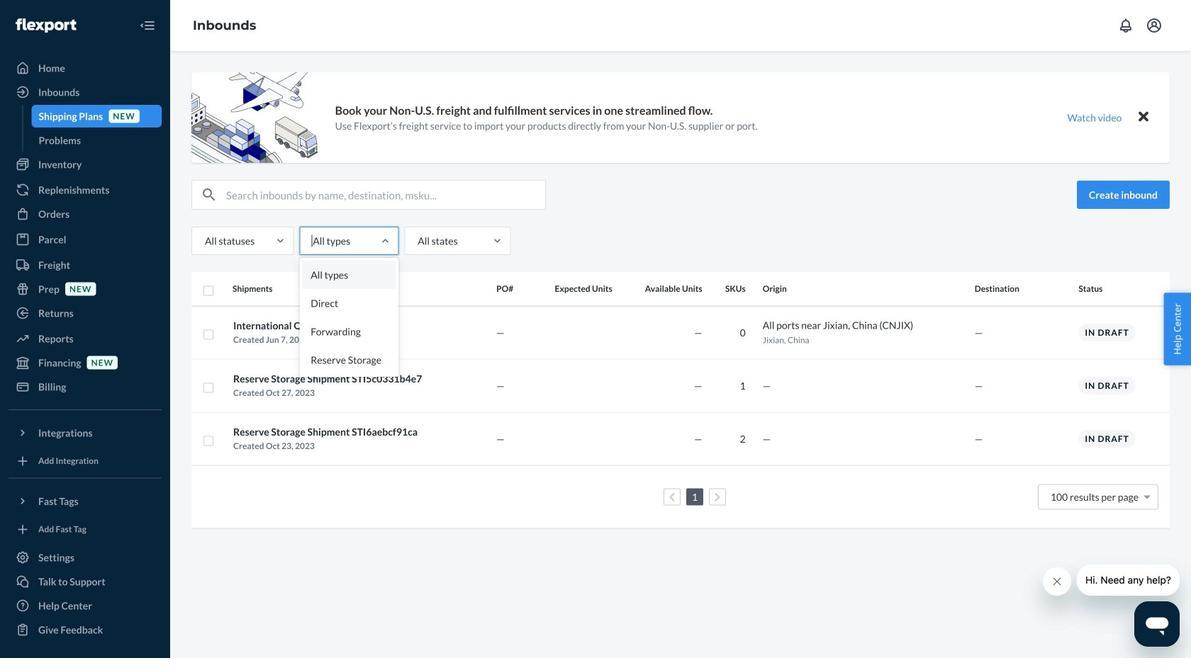 Task type: vqa. For each thing, say whether or not it's contained in the screenshot.
your
no



Task type: describe. For each thing, give the bounding box(es) containing it.
2 square image from the top
[[203, 436, 214, 447]]

1 square image from the top
[[203, 383, 214, 394]]

chevron left image
[[669, 493, 676, 503]]

flexport logo image
[[16, 18, 76, 33]]

close image
[[1139, 108, 1149, 125]]

2 square image from the top
[[203, 330, 214, 341]]

Search inbounds by name, destination, msku... text field
[[226, 181, 545, 209]]

chevron right image
[[715, 493, 721, 503]]



Task type: locate. For each thing, give the bounding box(es) containing it.
1 vertical spatial square image
[[203, 330, 214, 341]]

open account menu image
[[1146, 17, 1163, 34]]

0 vertical spatial square image
[[203, 383, 214, 394]]

close navigation image
[[139, 17, 156, 34]]

open notifications image
[[1118, 17, 1135, 34]]

0 vertical spatial square image
[[203, 285, 214, 297]]

option
[[1051, 492, 1139, 504]]

1 vertical spatial square image
[[203, 436, 214, 447]]

square image
[[203, 285, 214, 297], [203, 330, 214, 341]]

1 square image from the top
[[203, 285, 214, 297]]

square image
[[203, 383, 214, 394], [203, 436, 214, 447]]



